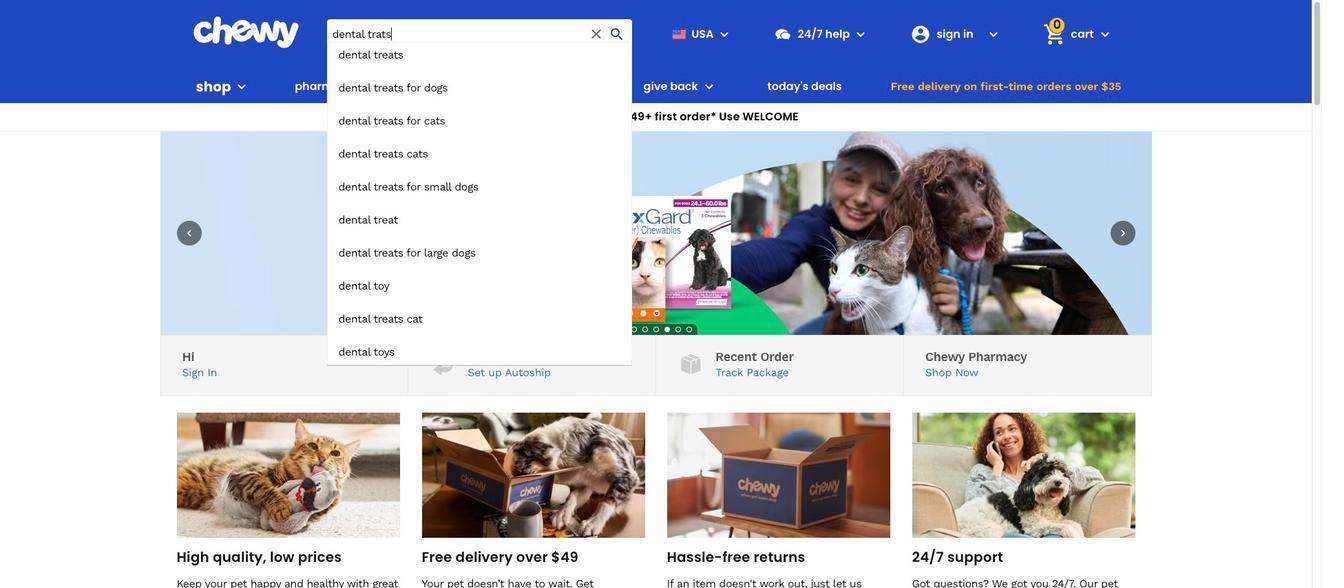 Task type: describe. For each thing, give the bounding box(es) containing it.
20% off your first pharmacy order* with code rx20. shop now. image
[[160, 132, 1152, 335]]

account menu image
[[986, 26, 1002, 42]]

help menu image
[[853, 26, 869, 42]]

cart menu image
[[1097, 26, 1113, 42]]

Search text field
[[327, 19, 632, 49]]

submit search image
[[609, 26, 626, 42]]

site banner
[[0, 0, 1312, 366]]

delete search image
[[588, 26, 605, 42]]

choose slide to display. group
[[628, 324, 694, 335]]



Task type: locate. For each thing, give the bounding box(es) containing it.
1 horizontal spatial menu image
[[716, 26, 733, 42]]

0 vertical spatial menu image
[[716, 26, 733, 42]]

list box inside site banner
[[327, 42, 632, 366]]

menu image
[[716, 26, 733, 42], [234, 79, 250, 95]]

stop automatic slide show image
[[617, 324, 628, 335]]

chewy home image
[[192, 17, 299, 48]]

menu image down chewy home image
[[234, 79, 250, 95]]

1 vertical spatial menu image
[[234, 79, 250, 95]]

menu image up the give back menu icon
[[716, 26, 733, 42]]

Product search field
[[327, 19, 632, 366]]

items image
[[1042, 22, 1067, 46]]

list box
[[327, 42, 632, 366]]

chewy support image
[[774, 25, 792, 43]]

/ image
[[430, 351, 457, 378]]

/ image
[[678, 351, 704, 378]]

0 horizontal spatial menu image
[[234, 79, 250, 95]]

give back menu image
[[701, 79, 717, 95]]



Task type: vqa. For each thing, say whether or not it's contained in the screenshot.
middle Chewy image
no



